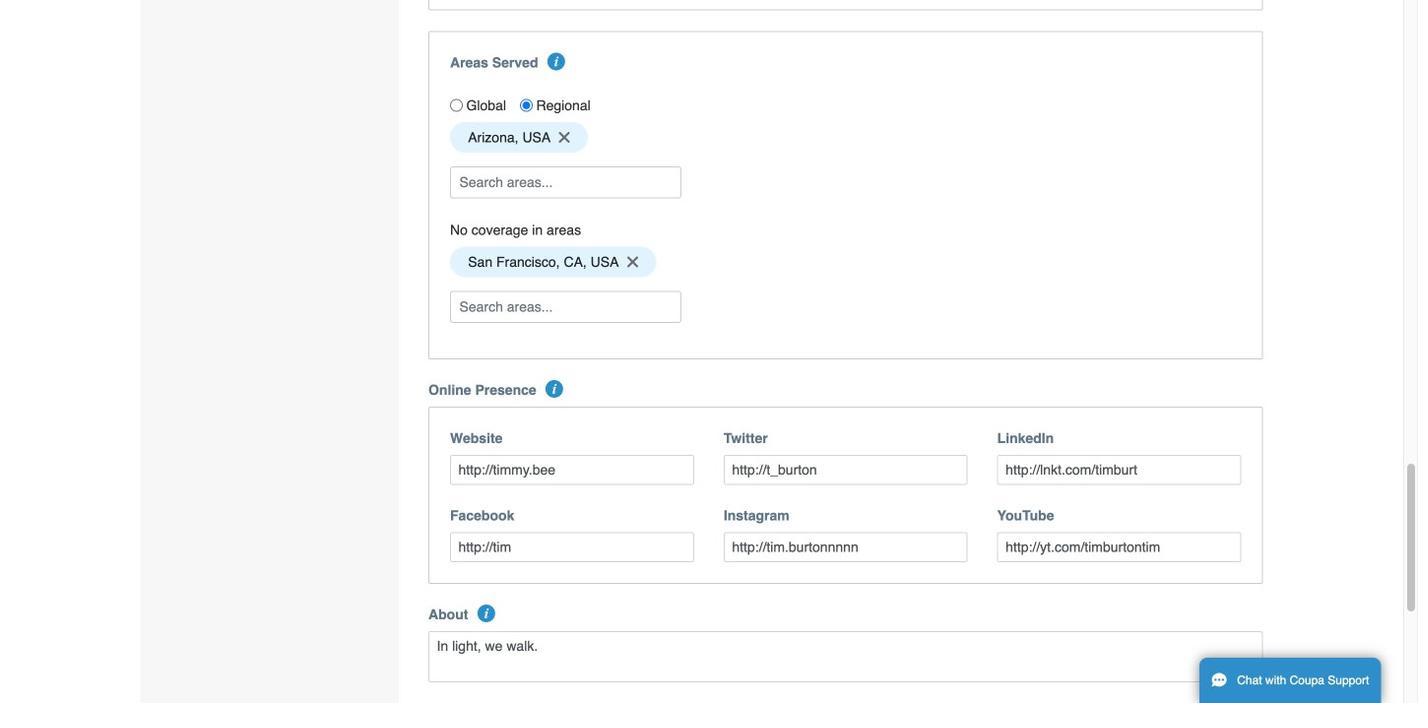 Task type: locate. For each thing, give the bounding box(es) containing it.
1 vertical spatial selected areas list box
[[443, 242, 1249, 282]]

0 vertical spatial selected areas list box
[[443, 117, 1249, 158]]

0 vertical spatial option
[[450, 122, 588, 153]]

2 selected areas list box from the top
[[443, 242, 1249, 282]]

1 selected areas list box from the top
[[443, 117, 1249, 158]]

option up search areas... text box
[[450, 247, 656, 277]]

1 option from the top
[[450, 122, 588, 153]]

1 vertical spatial option
[[450, 247, 656, 277]]

option up search areas... text field
[[450, 122, 588, 153]]

2 option from the top
[[450, 247, 656, 277]]

Search areas... text field
[[452, 292, 680, 322]]

selected areas list box for search areas... text box
[[443, 242, 1249, 282]]

option
[[450, 122, 588, 153], [450, 247, 656, 277]]

1 vertical spatial additional information image
[[546, 380, 564, 398]]

None text field
[[450, 455, 694, 485], [450, 532, 694, 562], [450, 455, 694, 485], [450, 532, 694, 562]]

selected areas list box
[[443, 117, 1249, 158], [443, 242, 1249, 282]]

None text field
[[724, 455, 968, 485], [998, 455, 1242, 485], [724, 532, 968, 562], [998, 532, 1242, 562], [429, 631, 1263, 682], [724, 455, 968, 485], [998, 455, 1242, 485], [724, 532, 968, 562], [998, 532, 1242, 562], [429, 631, 1263, 682]]

additional information image
[[548, 53, 565, 71], [546, 380, 564, 398]]

option for search areas... text field
[[450, 122, 588, 153]]

None radio
[[450, 99, 463, 112], [520, 99, 533, 112], [450, 99, 463, 112], [520, 99, 533, 112]]



Task type: vqa. For each thing, say whether or not it's contained in the screenshot.
the bottom SELECTED AREAS list box
yes



Task type: describe. For each thing, give the bounding box(es) containing it.
option for search areas... text box
[[450, 247, 656, 277]]

0 vertical spatial additional information image
[[548, 53, 565, 71]]

additional information image
[[478, 605, 495, 622]]

Search areas... text field
[[452, 167, 680, 197]]

selected areas list box for search areas... text field
[[443, 117, 1249, 158]]



